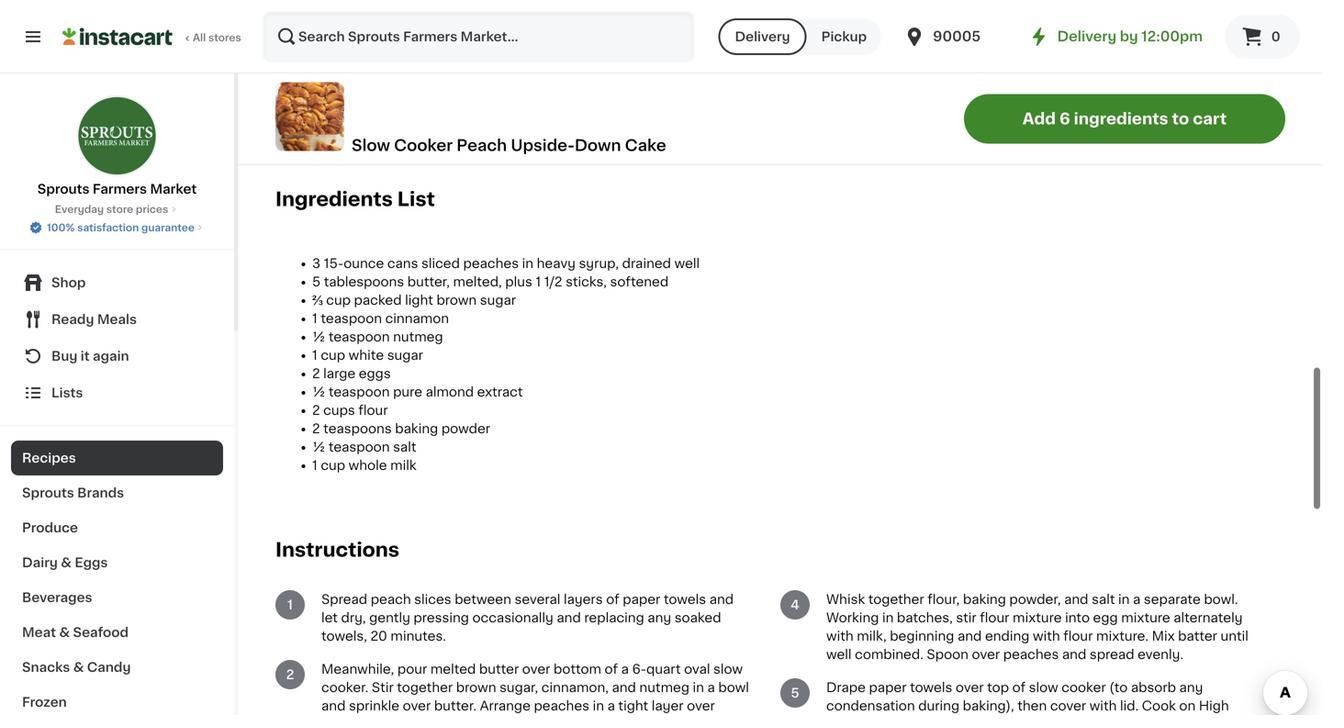 Task type: vqa. For each thing, say whether or not it's contained in the screenshot.
evenly. on the bottom
yes



Task type: locate. For each thing, give the bounding box(es) containing it.
flour down into
[[1064, 630, 1093, 643]]

0 vertical spatial sprouts
[[275, 73, 326, 86]]

sprouts for sprouts farmers market
[[37, 183, 90, 196]]

together down pour
[[397, 681, 453, 694]]

cup right ⅔
[[326, 294, 351, 307]]

delivery left by at the right
[[1058, 30, 1117, 43]]

teaspoon down the eggs
[[329, 386, 390, 398]]

towels up soaked
[[664, 593, 706, 606]]

0 vertical spatial towels
[[664, 593, 706, 606]]

0 horizontal spatial slow
[[714, 663, 743, 676]]

peaches inside meanwhile, pour melted butter over bottom of a 6-quart oval slow cooker. stir together brown sugar, cinnamon, and nutmeg in a bowl and sprinkle over butter. arrange peaches in a tight layer ov
[[534, 700, 590, 712]]

0 vertical spatial cup
[[326, 294, 351, 307]]

5 down 3
[[312, 275, 321, 288]]

1 left white at left
[[312, 349, 318, 362]]

0 vertical spatial together
[[869, 593, 924, 606]]

well right 'drained' at the top of the page
[[675, 257, 700, 270]]

brown inside meanwhile, pour melted butter over bottom of a 6-quart oval slow cooker. stir together brown sugar, cinnamon, and nutmeg in a bowl and sprinkle over butter. arrange peaches in a tight layer ov
[[456, 681, 496, 694]]

0 horizontal spatial together
[[397, 681, 453, 694]]

atlantic
[[360, 73, 409, 86]]

0 horizontal spatial flour
[[358, 404, 388, 417]]

flour up ending
[[980, 611, 1010, 624]]

0 horizontal spatial well
[[675, 257, 700, 270]]

1 horizontal spatial mixture
[[1121, 611, 1171, 624]]

again
[[93, 350, 129, 363]]

soaked
[[675, 611, 721, 624]]

& left eggs
[[61, 557, 72, 569]]

sprouts up sea
[[275, 73, 326, 86]]

1 horizontal spatial together
[[869, 593, 924, 606]]

0 horizontal spatial baking
[[395, 422, 438, 435]]

well inside whisk together flour, baking powder, and salt in a separate bowl. working in batches, stir flour mixture into egg mixture alternately with milk, beginning and ending with flour mixture. mix batter until well combined. spoon over peaches and spread evenly.
[[826, 648, 852, 661]]

meanwhile, pour melted butter over bottom of a 6-quart oval slow cooker. stir together brown sugar, cinnamon, and nutmeg in a bowl and sprinkle over butter. arrange peaches in a tight layer ov
[[321, 663, 749, 715]]

1 horizontal spatial 5
[[791, 687, 800, 700]]

several
[[515, 593, 561, 606]]

towels up during
[[910, 681, 953, 694]]

teaspoon down packed
[[321, 312, 382, 325]]

0 horizontal spatial mixture
[[1013, 611, 1062, 624]]

6-
[[632, 663, 646, 676]]

of for layers
[[606, 593, 620, 606]]

None search field
[[263, 11, 695, 62]]

salt inside '½ teaspoon salt sprouts fine atlantic sea salt $2.99 show alternatives'
[[358, 55, 382, 68]]

sugar
[[480, 294, 516, 307], [387, 349, 423, 362]]

paper
[[623, 593, 661, 606], [869, 681, 907, 694]]

1 vertical spatial paper
[[869, 681, 907, 694]]

with down the (to at the bottom
[[1090, 700, 1117, 712]]

1 horizontal spatial with
[[1033, 630, 1060, 643]]

baking
[[395, 422, 438, 435], [963, 593, 1006, 606]]

1 vertical spatial sprouts
[[37, 183, 90, 196]]

nutmeg down quart
[[640, 681, 690, 694]]

into
[[1065, 611, 1090, 624]]

over down ending
[[972, 648, 1000, 661]]

1 vertical spatial 5
[[791, 687, 800, 700]]

2 mixture from the left
[[1121, 611, 1171, 624]]

gently
[[369, 611, 410, 624]]

delivery left the pickup
[[735, 30, 790, 43]]

all stores
[[193, 33, 241, 43]]

sprouts up everyday
[[37, 183, 90, 196]]

lists
[[51, 387, 83, 399]]

1 horizontal spatial slow
[[1029, 681, 1059, 694]]

1 horizontal spatial peaches
[[534, 700, 590, 712]]

decrement quantity image
[[283, 15, 305, 38]]

shop
[[51, 276, 86, 289]]

satisfaction
[[77, 223, 139, 233]]

baking down the pure
[[395, 422, 438, 435]]

1 vertical spatial together
[[397, 681, 453, 694]]

flour,
[[928, 593, 960, 606]]

melted
[[431, 663, 476, 676]]

1 vertical spatial salt
[[393, 441, 416, 454]]

sugar down melted,
[[480, 294, 516, 307]]

1
[[352, 20, 357, 33], [536, 275, 541, 288], [312, 312, 318, 325], [312, 349, 318, 362], [312, 459, 318, 472], [287, 599, 293, 611]]

1 vertical spatial peaches
[[1004, 648, 1059, 661]]

any left soaked
[[648, 611, 671, 624]]

in up "plus"
[[522, 257, 534, 270]]

1 left let
[[287, 599, 293, 611]]

1 horizontal spatial well
[[826, 648, 852, 661]]

to
[[1172, 111, 1189, 127]]

cans
[[387, 257, 418, 270]]

5
[[312, 275, 321, 288], [791, 687, 800, 700]]

& for meat
[[59, 626, 70, 639]]

cup left the whole
[[321, 459, 345, 472]]

peaches down the cinnamon,
[[534, 700, 590, 712]]

& inside meat & seafood 'link'
[[59, 626, 70, 639]]

until
[[1221, 630, 1249, 643]]

0 vertical spatial peaches
[[463, 257, 519, 270]]

salt up milk
[[393, 441, 416, 454]]

in
[[522, 257, 534, 270], [1119, 593, 1130, 606], [882, 611, 894, 624], [693, 681, 704, 694], [593, 700, 604, 712]]

2
[[312, 367, 320, 380], [312, 404, 320, 417], [312, 422, 320, 435], [286, 668, 294, 681]]

of left 6-
[[605, 663, 618, 676]]

4
[[791, 599, 800, 611]]

layers
[[564, 593, 603, 606]]

ready meals button
[[11, 301, 223, 338]]

occasionally
[[472, 611, 554, 624]]

ready meals link
[[11, 301, 223, 338]]

ready meals
[[51, 313, 137, 326]]

2 vertical spatial flour
[[1064, 630, 1093, 643]]

0 vertical spatial paper
[[623, 593, 661, 606]]

1 horizontal spatial delivery
[[1058, 30, 1117, 43]]

any up on
[[1180, 681, 1203, 694]]

ingredients
[[1074, 111, 1169, 127]]

0 vertical spatial of
[[606, 593, 620, 606]]

1 vertical spatial well
[[826, 648, 852, 661]]

2 vertical spatial peaches
[[534, 700, 590, 712]]

in up mixture. in the right bottom of the page
[[1119, 593, 1130, 606]]

1 left the whole
[[312, 459, 318, 472]]

all
[[193, 33, 206, 43]]

peaches
[[463, 257, 519, 270], [1004, 648, 1059, 661], [534, 700, 590, 712]]

delivery for delivery
[[735, 30, 790, 43]]

0 vertical spatial flour
[[358, 404, 388, 417]]

1 vertical spatial towels
[[910, 681, 953, 694]]

2 vertical spatial salt
[[1092, 593, 1115, 606]]

sugar up the eggs
[[387, 349, 423, 362]]

cinnamon
[[385, 312, 449, 325]]

delivery inside button
[[735, 30, 790, 43]]

sprouts farmers market logo image
[[77, 96, 157, 176]]

0 vertical spatial well
[[675, 257, 700, 270]]

1 horizontal spatial towels
[[910, 681, 953, 694]]

let
[[321, 611, 338, 624]]

and up tight
[[612, 681, 636, 694]]

0 horizontal spatial 5
[[312, 275, 321, 288]]

1 horizontal spatial nutmeg
[[640, 681, 690, 694]]

teaspoons
[[323, 422, 392, 435]]

2 horizontal spatial flour
[[1064, 630, 1093, 643]]

then
[[1018, 700, 1047, 712]]

peaches down ending
[[1004, 648, 1059, 661]]

teaspoon up fine
[[292, 55, 355, 68]]

minutes.
[[391, 630, 446, 643]]

peaches up melted,
[[463, 257, 519, 270]]

of up replacing at the left bottom of page
[[606, 593, 620, 606]]

½ teaspoon salt sprouts fine atlantic sea salt $2.99 show alternatives
[[275, 55, 409, 142]]

salt up atlantic
[[358, 55, 382, 68]]

of inside meanwhile, pour melted butter over bottom of a 6-quart oval slow cooker. stir together brown sugar, cinnamon, and nutmeg in a bowl and sprinkle over butter. arrange peaches in a tight layer ov
[[605, 663, 618, 676]]

pour
[[398, 663, 427, 676]]

0 horizontal spatial delivery
[[735, 30, 790, 43]]

nutmeg down the cinnamon
[[393, 330, 443, 343]]

between
[[455, 593, 511, 606]]

& inside snacks & candy link
[[73, 661, 84, 674]]

0 horizontal spatial sugar
[[387, 349, 423, 362]]

salt up egg
[[1092, 593, 1115, 606]]

peaches inside whisk together flour, baking powder, and salt in a separate bowl. working in batches, stir flour mixture into egg mixture alternately with milk, beginning and ending with flour mixture. mix batter until well combined. spoon over peaches and spread evenly.
[[1004, 648, 1059, 661]]

meat & seafood link
[[11, 615, 223, 650]]

1 up fine
[[352, 20, 357, 33]]

& right meat
[[59, 626, 70, 639]]

0 horizontal spatial towels
[[664, 593, 706, 606]]

meals
[[97, 313, 137, 326]]

service type group
[[719, 18, 882, 55]]

eggs
[[359, 367, 391, 380]]

ingredients list
[[275, 190, 435, 209]]

together inside whisk together flour, baking powder, and salt in a separate bowl. working in batches, stir flour mixture into egg mixture alternately with milk, beginning and ending with flour mixture. mix batter until well combined. spoon over peaches and spread evenly.
[[869, 593, 924, 606]]

1 vertical spatial brown
[[456, 681, 496, 694]]

0 horizontal spatial peaches
[[463, 257, 519, 270]]

spread
[[1090, 648, 1135, 661]]

fine
[[329, 73, 357, 86]]

butter,
[[408, 275, 450, 288]]

delivery
[[1058, 30, 1117, 43], [735, 30, 790, 43]]

delivery inside 'link'
[[1058, 30, 1117, 43]]

mixture up mix
[[1121, 611, 1171, 624]]

0 horizontal spatial nutmeg
[[393, 330, 443, 343]]

with down "powder,"
[[1033, 630, 1060, 643]]

cover
[[1050, 700, 1087, 712]]

2 vertical spatial sprouts
[[22, 487, 74, 500]]

dairy & eggs link
[[11, 545, 223, 580]]

paper up condensation
[[869, 681, 907, 694]]

batter
[[1178, 630, 1218, 643]]

product group
[[275, 0, 433, 144]]

brown down melted,
[[437, 294, 477, 307]]

5 left "drape"
[[791, 687, 800, 700]]

butter.
[[434, 700, 477, 712]]

pressing
[[414, 611, 469, 624]]

sprouts down recipes at the bottom of the page
[[22, 487, 74, 500]]

batches,
[[897, 611, 953, 624]]

cup
[[326, 294, 351, 307], [321, 349, 345, 362], [321, 459, 345, 472]]

0 horizontal spatial any
[[648, 611, 671, 624]]

store
[[106, 204, 133, 214]]

melted,
[[453, 275, 502, 288]]

2 horizontal spatial salt
[[1092, 593, 1115, 606]]

buy it again
[[51, 350, 129, 363]]

1 vertical spatial slow
[[1029, 681, 1059, 694]]

slow up bowl
[[714, 663, 743, 676]]

0 vertical spatial salt
[[358, 55, 382, 68]]

together up batches,
[[869, 593, 924, 606]]

1 vertical spatial &
[[59, 626, 70, 639]]

2 horizontal spatial peaches
[[1004, 648, 1059, 661]]

teaspoon inside '½ teaspoon salt sprouts fine atlantic sea salt $2.99 show alternatives'
[[292, 55, 355, 68]]

well
[[675, 257, 700, 270], [826, 648, 852, 661]]

0 horizontal spatial paper
[[623, 593, 661, 606]]

0 vertical spatial brown
[[437, 294, 477, 307]]

1 vertical spatial sugar
[[387, 349, 423, 362]]

delivery for delivery by 12:00pm
[[1058, 30, 1117, 43]]

dairy & eggs
[[22, 557, 108, 569]]

mixture down "powder,"
[[1013, 611, 1062, 624]]

1 vertical spatial flour
[[980, 611, 1010, 624]]

alternately
[[1174, 611, 1243, 624]]

in up milk,
[[882, 611, 894, 624]]

in inside 3 15-ounce cans sliced peaches in heavy syrup, drained well 5 tablespoons butter, melted, plus 1 1/2 sticks, softened ⅔ cup packed light brown sugar 1 teaspoon cinnamon ½ teaspoon nutmeg 1 cup white sugar 2 large eggs ½ teaspoon pure almond extract 2 cups flour 2 teaspoons baking powder ½ teaspoon salt 1 cup whole milk
[[522, 257, 534, 270]]

show
[[275, 132, 304, 142]]

any inside the drape paper towels over top of slow cooker (to absorb any condensation during baking), then cover with lid. cook on hig
[[1180, 681, 1203, 694]]

spread peach slices between several layers of paper towels and let dry, gently pressing occasionally and replacing any soaked towels, 20 minutes.
[[321, 593, 734, 643]]

0 horizontal spatial salt
[[358, 55, 382, 68]]

1 vertical spatial nutmeg
[[640, 681, 690, 694]]

of for bottom
[[605, 663, 618, 676]]

0 vertical spatial baking
[[395, 422, 438, 435]]

baking up stir
[[963, 593, 1006, 606]]

2 vertical spatial &
[[73, 661, 84, 674]]

& inside "dairy & eggs" link
[[61, 557, 72, 569]]

drape paper towels over top of slow cooker (to absorb any condensation during baking), then cover with lid. cook on hig
[[826, 681, 1229, 715]]

0 vertical spatial 5
[[312, 275, 321, 288]]

produce link
[[11, 511, 223, 545]]

0 vertical spatial any
[[648, 611, 671, 624]]

towels,
[[321, 630, 367, 643]]

teaspoon down teaspoons
[[329, 441, 390, 454]]

½ up cups
[[312, 386, 325, 398]]

1 vertical spatial any
[[1180, 681, 1203, 694]]

market
[[150, 183, 197, 196]]

sprouts for sprouts brands
[[22, 487, 74, 500]]

of
[[606, 593, 620, 606], [605, 663, 618, 676], [1013, 681, 1026, 694]]

1 vertical spatial baking
[[963, 593, 1006, 606]]

1 horizontal spatial baking
[[963, 593, 1006, 606]]

0 vertical spatial slow
[[714, 663, 743, 676]]

well up "drape"
[[826, 648, 852, 661]]

towels
[[664, 593, 706, 606], [910, 681, 953, 694]]

2 left teaspoons
[[312, 422, 320, 435]]

a left separate
[[1133, 593, 1141, 606]]

2 vertical spatial of
[[1013, 681, 1026, 694]]

0 vertical spatial nutmeg
[[393, 330, 443, 343]]

brown up butter.
[[456, 681, 496, 694]]

cup up large
[[321, 349, 345, 362]]

over up sugar,
[[522, 663, 550, 676]]

1 horizontal spatial flour
[[980, 611, 1010, 624]]

0 vertical spatial sugar
[[480, 294, 516, 307]]

0 vertical spatial &
[[61, 557, 72, 569]]

2 horizontal spatial with
[[1090, 700, 1117, 712]]

2 left cups
[[312, 404, 320, 417]]

½ down the decrement quantity 'icon'
[[275, 55, 289, 68]]

and down layers
[[557, 611, 581, 624]]

1 horizontal spatial paper
[[869, 681, 907, 694]]

100% satisfaction guarantee
[[47, 223, 195, 233]]

½ down ⅔
[[312, 330, 325, 343]]

ingredients
[[275, 190, 393, 209]]

of right top
[[1013, 681, 1026, 694]]

brown
[[437, 294, 477, 307], [456, 681, 496, 694]]

flour up teaspoons
[[358, 404, 388, 417]]

1 horizontal spatial salt
[[393, 441, 416, 454]]

cooker
[[1062, 681, 1106, 694]]

1 horizontal spatial any
[[1180, 681, 1203, 694]]

drained
[[622, 257, 671, 270]]

baking),
[[963, 700, 1014, 712]]

with down working
[[826, 630, 854, 643]]

lid.
[[1120, 700, 1139, 712]]

paper up replacing at the left bottom of page
[[623, 593, 661, 606]]

increment quantity image
[[404, 15, 426, 38]]

over up baking),
[[956, 681, 984, 694]]

of inside spread peach slices between several layers of paper towels and let dry, gently pressing occasionally and replacing any soaked towels, 20 minutes.
[[606, 593, 620, 606]]

slow up then
[[1029, 681, 1059, 694]]

& left candy
[[73, 661, 84, 674]]

1 vertical spatial of
[[605, 663, 618, 676]]



Task type: describe. For each thing, give the bounding box(es) containing it.
towels inside spread peach slices between several layers of paper towels and let dry, gently pressing occasionally and replacing any soaked towels, 20 minutes.
[[664, 593, 706, 606]]

powder
[[442, 422, 490, 435]]

beverages
[[22, 591, 92, 604]]

over inside whisk together flour, baking powder, and salt in a separate bowl. working in batches, stir flour mixture into egg mixture alternately with milk, beginning and ending with flour mixture. mix batter until well combined. spoon over peaches and spread evenly.
[[972, 648, 1000, 661]]

add 6 ingredients to cart
[[1023, 111, 1227, 127]]

whole
[[349, 459, 387, 472]]

over down pour
[[403, 700, 431, 712]]

and down stir
[[958, 630, 982, 643]]

sprouts farmers market
[[37, 183, 197, 196]]

and up cooker
[[1062, 648, 1087, 661]]

slices
[[414, 593, 451, 606]]

snacks & candy link
[[11, 650, 223, 685]]

mix
[[1152, 630, 1175, 643]]

slow inside meanwhile, pour melted butter over bottom of a 6-quart oval slow cooker. stir together brown sugar, cinnamon, and nutmeg in a bowl and sprinkle over butter. arrange peaches in a tight layer ov
[[714, 663, 743, 676]]

it
[[81, 350, 90, 363]]

add
[[1023, 111, 1056, 127]]

well inside 3 15-ounce cans sliced peaches in heavy syrup, drained well 5 tablespoons butter, melted, plus 1 1/2 sticks, softened ⅔ cup packed light brown sugar 1 teaspoon cinnamon ½ teaspoon nutmeg 1 cup white sugar 2 large eggs ½ teaspoon pure almond extract 2 cups flour 2 teaspoons baking powder ½ teaspoon salt 1 cup whole milk
[[675, 257, 700, 270]]

15-
[[324, 257, 344, 270]]

a left bowl
[[708, 681, 715, 694]]

snacks
[[22, 661, 70, 674]]

slow inside the drape paper towels over top of slow cooker (to absorb any condensation during baking), then cover with lid. cook on hig
[[1029, 681, 1059, 694]]

5 inside 3 15-ounce cans sliced peaches in heavy syrup, drained well 5 tablespoons butter, melted, plus 1 1/2 sticks, softened ⅔ cup packed light brown sugar 1 teaspoon cinnamon ½ teaspoon nutmeg 1 cup white sugar 2 large eggs ½ teaspoon pure almond extract 2 cups flour 2 teaspoons baking powder ½ teaspoon salt 1 cup whole milk
[[312, 275, 321, 288]]

6
[[1060, 111, 1070, 127]]

in down oval at the right bottom of the page
[[693, 681, 704, 694]]

sprouts inside '½ teaspoon salt sprouts fine atlantic sea salt $2.99 show alternatives'
[[275, 73, 326, 86]]

peach
[[457, 138, 507, 153]]

frozen
[[22, 696, 67, 709]]

½ inside '½ teaspoon salt sprouts fine atlantic sea salt $2.99 show alternatives'
[[275, 55, 289, 68]]

baking inside 3 15-ounce cans sliced peaches in heavy syrup, drained well 5 tablespoons butter, melted, plus 1 1/2 sticks, softened ⅔ cup packed light brown sugar 1 teaspoon cinnamon ½ teaspoon nutmeg 1 cup white sugar 2 large eggs ½ teaspoon pure almond extract 2 cups flour 2 teaspoons baking powder ½ teaspoon salt 1 cup whole milk
[[395, 422, 438, 435]]

peach
[[371, 593, 411, 606]]

nutmeg inside meanwhile, pour melted butter over bottom of a 6-quart oval slow cooker. stir together brown sugar, cinnamon, and nutmeg in a bowl and sprinkle over butter. arrange peaches in a tight layer ov
[[640, 681, 690, 694]]

top
[[987, 681, 1009, 694]]

1 inside product group
[[352, 20, 357, 33]]

ready
[[51, 313, 94, 326]]

egg
[[1093, 611, 1118, 624]]

meat & seafood
[[22, 626, 129, 639]]

together inside meanwhile, pour melted butter over bottom of a 6-quart oval slow cooker. stir together brown sugar, cinnamon, and nutmeg in a bowl and sprinkle over butter. arrange peaches in a tight layer ov
[[397, 681, 453, 694]]

flour inside 3 15-ounce cans sliced peaches in heavy syrup, drained well 5 tablespoons butter, melted, plus 1 1/2 sticks, softened ⅔ cup packed light brown sugar 1 teaspoon cinnamon ½ teaspoon nutmeg 1 cup white sugar 2 large eggs ½ teaspoon pure almond extract 2 cups flour 2 teaspoons baking powder ½ teaspoon salt 1 cup whole milk
[[358, 404, 388, 417]]

salt inside 3 15-ounce cans sliced peaches in heavy syrup, drained well 5 tablespoons butter, melted, plus 1 1/2 sticks, softened ⅔ cup packed light brown sugar 1 teaspoon cinnamon ½ teaspoon nutmeg 1 cup white sugar 2 large eggs ½ teaspoon pure almond extract 2 cups flour 2 teaspoons baking powder ½ teaspoon salt 1 cup whole milk
[[393, 441, 416, 454]]

on
[[1180, 700, 1196, 712]]

(to
[[1110, 681, 1128, 694]]

pickup button
[[807, 18, 882, 55]]

and up into
[[1064, 593, 1089, 606]]

& for dairy
[[61, 557, 72, 569]]

cart
[[1193, 111, 1227, 127]]

delivery by 12:00pm link
[[1028, 26, 1203, 48]]

Search field
[[264, 13, 693, 61]]

nutmeg inside 3 15-ounce cans sliced peaches in heavy syrup, drained well 5 tablespoons butter, melted, plus 1 1/2 sticks, softened ⅔ cup packed light brown sugar 1 teaspoon cinnamon ½ teaspoon nutmeg 1 cup white sugar 2 large eggs ½ teaspoon pure almond extract 2 cups flour 2 teaspoons baking powder ½ teaspoon salt 1 cup whole milk
[[393, 330, 443, 343]]

lists link
[[11, 375, 223, 411]]

2 left large
[[312, 367, 320, 380]]

brands
[[77, 487, 124, 500]]

and down cooker.
[[321, 700, 346, 712]]

ending
[[985, 630, 1030, 643]]

paper inside the drape paper towels over top of slow cooker (to absorb any condensation during baking), then cover with lid. cook on hig
[[869, 681, 907, 694]]

3 15-ounce cans sliced peaches in heavy syrup, drained well 5 tablespoons butter, melted, plus 1 1/2 sticks, softened ⅔ cup packed light brown sugar 1 teaspoon cinnamon ½ teaspoon nutmeg 1 cup white sugar 2 large eggs ½ teaspoon pure almond extract 2 cups flour 2 teaspoons baking powder ½ teaspoon salt 1 cup whole milk
[[312, 257, 700, 472]]

list
[[397, 190, 435, 209]]

and up soaked
[[710, 593, 734, 606]]

a inside whisk together flour, baking powder, and salt in a separate bowl. working in batches, stir flour mixture into egg mixture alternately with milk, beginning and ending with flour mixture. mix batter until well combined. spoon over peaches and spread evenly.
[[1133, 593, 1141, 606]]

sprinkle
[[349, 700, 400, 712]]

quart
[[646, 663, 681, 676]]

½ down cups
[[312, 441, 325, 454]]

peaches inside 3 15-ounce cans sliced peaches in heavy syrup, drained well 5 tablespoons butter, melted, plus 1 1/2 sticks, softened ⅔ cup packed light brown sugar 1 teaspoon cinnamon ½ teaspoon nutmeg 1 cup white sugar 2 large eggs ½ teaspoon pure almond extract 2 cups flour 2 teaspoons baking powder ½ teaspoon salt 1 cup whole milk
[[463, 257, 519, 270]]

recipes link
[[11, 441, 223, 476]]

1 vertical spatial cup
[[321, 349, 345, 362]]

instacart logo image
[[62, 26, 173, 48]]

⅔
[[312, 294, 323, 307]]

stir
[[372, 681, 394, 694]]

whisk together flour, baking powder, and salt in a separate bowl. working in batches, stir flour mixture into egg mixture alternately with milk, beginning and ending with flour mixture. mix batter until well combined. spoon over peaches and spread evenly.
[[826, 593, 1249, 661]]

a left tight
[[608, 700, 615, 712]]

in down the cinnamon,
[[593, 700, 604, 712]]

1 left 1/2
[[536, 275, 541, 288]]

show alternatives button
[[275, 129, 433, 144]]

guarantee
[[141, 223, 195, 233]]

bowl.
[[1204, 593, 1238, 606]]

all stores link
[[62, 11, 242, 62]]

condensation
[[826, 700, 915, 712]]

dry,
[[341, 611, 366, 624]]

down
[[575, 138, 621, 153]]

alternatives
[[307, 132, 368, 142]]

extract
[[477, 386, 523, 398]]

0 horizontal spatial with
[[826, 630, 854, 643]]

bowl
[[718, 681, 749, 694]]

snacks & candy
[[22, 661, 131, 674]]

candy
[[87, 661, 131, 674]]

brown inside 3 15-ounce cans sliced peaches in heavy syrup, drained well 5 tablespoons butter, melted, plus 1 1/2 sticks, softened ⅔ cup packed light brown sugar 1 teaspoon cinnamon ½ teaspoon nutmeg 1 cup white sugar 2 large eggs ½ teaspoon pure almond extract 2 cups flour 2 teaspoons baking powder ½ teaspoon salt 1 cup whole milk
[[437, 294, 477, 307]]

1 mixture from the left
[[1013, 611, 1062, 624]]

cups
[[323, 404, 355, 417]]

mixture.
[[1096, 630, 1149, 643]]

light
[[405, 294, 433, 307]]

instructions
[[275, 540, 400, 560]]

of inside the drape paper towels over top of slow cooker (to absorb any condensation during baking), then cover with lid. cook on hig
[[1013, 681, 1026, 694]]

90005
[[933, 30, 981, 43]]

layer
[[652, 700, 684, 712]]

a left 6-
[[621, 663, 629, 676]]

stores
[[208, 33, 241, 43]]

12:00pm
[[1142, 30, 1203, 43]]

add 6 ingredients to cart button
[[964, 94, 1286, 144]]

cook
[[1142, 700, 1176, 712]]

butter
[[479, 663, 519, 676]]

teaspoon up white at left
[[329, 330, 390, 343]]

slow cooker peach upside-down cake
[[352, 138, 666, 153]]

working
[[826, 611, 879, 624]]

over inside the drape paper towels over top of slow cooker (to absorb any condensation during baking), then cover with lid. cook on hig
[[956, 681, 984, 694]]

heavy
[[537, 257, 576, 270]]

pure
[[393, 386, 422, 398]]

towels inside the drape paper towels over top of slow cooker (to absorb any condensation during baking), then cover with lid. cook on hig
[[910, 681, 953, 694]]

with inside the drape paper towels over top of slow cooker (to absorb any condensation during baking), then cover with lid. cook on hig
[[1090, 700, 1117, 712]]

sugar,
[[500, 681, 538, 694]]

salt inside whisk together flour, baking powder, and salt in a separate bowl. working in batches, stir flour mixture into egg mixture alternately with milk, beginning and ending with flour mixture. mix batter until well combined. spoon over peaches and spread evenly.
[[1092, 593, 1115, 606]]

sprouts farmers market link
[[37, 96, 197, 198]]

cooker.
[[321, 681, 369, 694]]

plus
[[505, 275, 532, 288]]

& for snacks
[[73, 661, 84, 674]]

combined.
[[855, 648, 924, 661]]

1 horizontal spatial sugar
[[480, 294, 516, 307]]

2 left cooker.
[[286, 668, 294, 681]]

any inside spread peach slices between several layers of paper towels and let dry, gently pressing occasionally and replacing any soaked towels, 20 minutes.
[[648, 611, 671, 624]]

by
[[1120, 30, 1138, 43]]

shop link
[[11, 264, 223, 301]]

dairy
[[22, 557, 58, 569]]

arrange
[[480, 700, 531, 712]]

softened
[[610, 275, 669, 288]]

baking inside whisk together flour, baking powder, and salt in a separate bowl. working in batches, stir flour mixture into egg mixture alternately with milk, beginning and ending with flour mixture. mix batter until well combined. spoon over peaches and spread evenly.
[[963, 593, 1006, 606]]

almond
[[426, 386, 474, 398]]

everyday store prices
[[55, 204, 168, 214]]

during
[[919, 700, 960, 712]]

ounce
[[344, 257, 384, 270]]

everyday
[[55, 204, 104, 214]]

cinnamon,
[[542, 681, 609, 694]]

seafood
[[73, 626, 129, 639]]

paper inside spread peach slices between several layers of paper towels and let dry, gently pressing occasionally and replacing any soaked towels, 20 minutes.
[[623, 593, 661, 606]]

cooker
[[394, 138, 453, 153]]

buy
[[51, 350, 77, 363]]

2 vertical spatial cup
[[321, 459, 345, 472]]

1 down ⅔
[[312, 312, 318, 325]]



